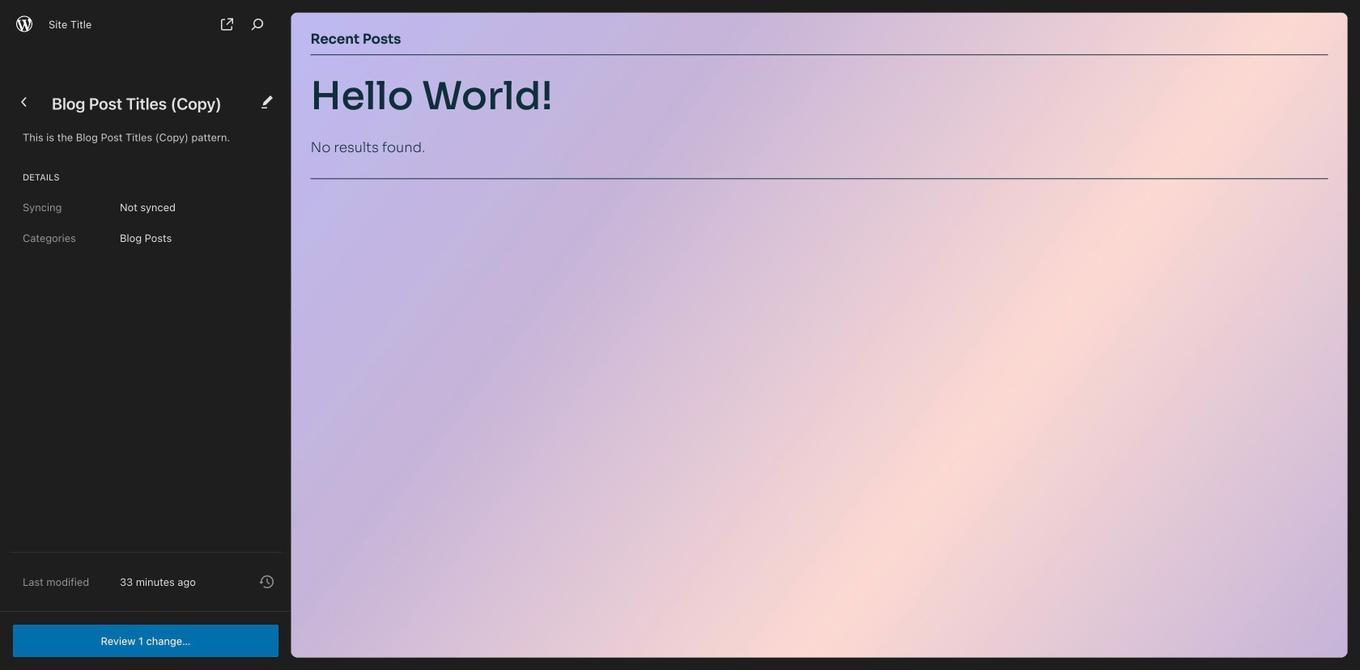 Task type: vqa. For each thing, say whether or not it's contained in the screenshot.
Open command palette Icon
yes



Task type: locate. For each thing, give the bounding box(es) containing it.
open command palette image
[[248, 15, 267, 34]]

back image
[[15, 92, 34, 112]]



Task type: describe. For each thing, give the bounding box(es) containing it.
edit image
[[257, 92, 277, 112]]

view site (opens in a new tab) image
[[217, 15, 237, 34]]



